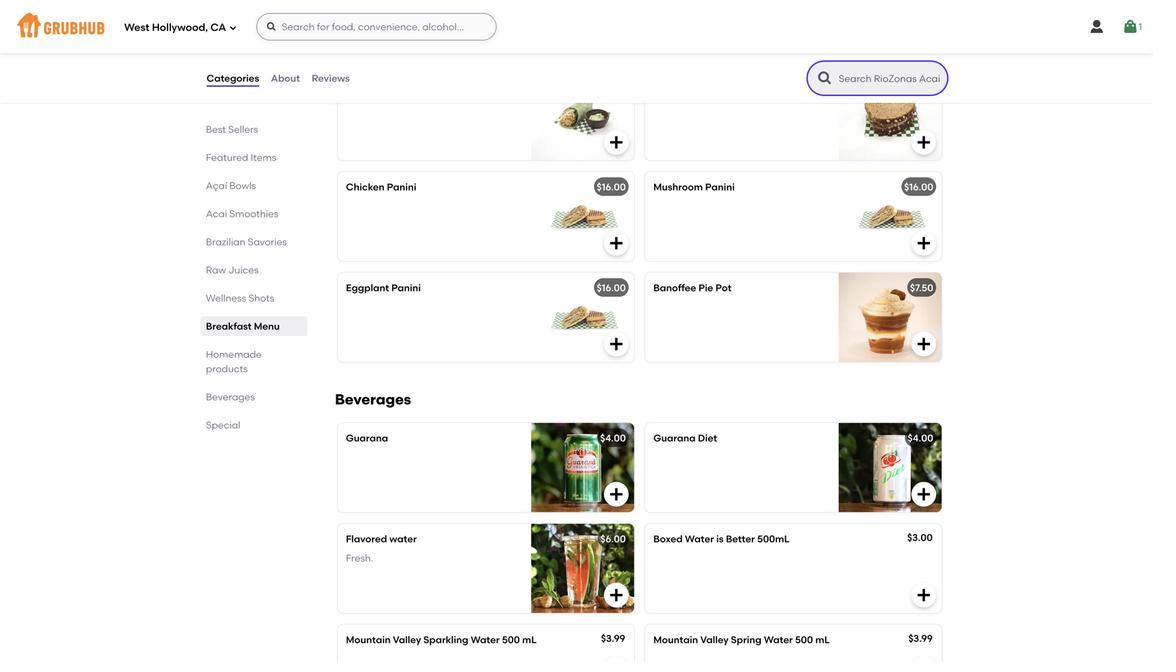 Task type: locate. For each thing, give the bounding box(es) containing it.
0 horizontal spatial valley
[[393, 634, 421, 646]]

500 right the spring on the bottom of page
[[795, 634, 813, 646]]

1 valley from the left
[[393, 634, 421, 646]]

1 $4.00 from the left
[[600, 432, 626, 444]]

water for mountain valley sparkling water 500 ml
[[471, 634, 500, 646]]

mountain for mountain valley sparkling water 500 ml
[[346, 634, 391, 646]]

flavored water
[[346, 533, 417, 545]]

about
[[271, 72, 300, 84]]

0 horizontal spatial water
[[471, 634, 500, 646]]

$16.00
[[597, 181, 626, 193], [904, 181, 934, 193], [597, 282, 626, 294]]

1 ml from the left
[[522, 634, 537, 646]]

1 button
[[1122, 14, 1142, 39]]

0 horizontal spatial $4.00
[[600, 432, 626, 444]]

water
[[389, 533, 417, 545]]

main navigation navigation
[[0, 0, 1153, 54]]

water right sparkling
[[471, 634, 500, 646]]

$3.99
[[601, 633, 625, 645], [909, 633, 933, 645]]

svg image for mushroom panini image on the top of page
[[916, 235, 932, 252]]

500
[[502, 634, 520, 646], [795, 634, 813, 646]]

menu
[[254, 321, 280, 332]]

0 horizontal spatial beverages
[[206, 391, 255, 403]]

2 ml from the left
[[816, 634, 830, 646]]

water
[[685, 533, 714, 545], [471, 634, 500, 646], [764, 634, 793, 646]]

eggplant
[[346, 282, 389, 294]]

valley left the spring on the bottom of page
[[700, 634, 729, 646]]

1 vertical spatial chicken
[[346, 181, 385, 193]]

1 horizontal spatial $3.99
[[909, 633, 933, 645]]

flavored
[[346, 533, 387, 545]]

valley
[[393, 634, 421, 646], [700, 634, 729, 646]]

wellness
[[206, 292, 246, 304]]

best
[[206, 124, 226, 135]]

1 horizontal spatial mountain
[[654, 634, 698, 646]]

guarana
[[346, 432, 388, 444], [654, 432, 696, 444]]

1 horizontal spatial beverages
[[335, 391, 411, 408]]

acai smoothies
[[206, 208, 279, 220]]

chicken
[[346, 80, 385, 92], [346, 181, 385, 193]]

1 guarana from the left
[[346, 432, 388, 444]]

reviews
[[312, 72, 350, 84]]

search icon image
[[817, 70, 833, 86]]

1 500 from the left
[[502, 634, 520, 646]]

0 horizontal spatial guarana
[[346, 432, 388, 444]]

banoffee
[[654, 282, 696, 294]]

Search RioZonas Acai West Hollywood search field
[[838, 72, 943, 85]]

guarana diet image
[[839, 423, 942, 512]]

1 horizontal spatial guarana
[[654, 432, 696, 444]]

chicken for chicken wrap
[[346, 80, 385, 92]]

Search for food, convenience, alcohol... search field
[[256, 13, 497, 41]]

homemade products
[[206, 349, 262, 375]]

0 horizontal spatial mountain
[[346, 634, 391, 646]]

spring
[[731, 634, 762, 646]]

water left is
[[685, 533, 714, 545]]

0 vertical spatial chicken
[[346, 80, 385, 92]]

beverages
[[335, 391, 411, 408], [206, 391, 255, 403]]

$3.99 for mountain valley spring water 500 ml
[[909, 633, 933, 645]]

0 horizontal spatial $3.99
[[601, 633, 625, 645]]

fresh.
[[346, 553, 373, 564]]

valley left sparkling
[[393, 634, 421, 646]]

panini
[[387, 181, 416, 193], [705, 181, 735, 193], [391, 282, 421, 294]]

chicken wrap image
[[531, 71, 634, 160]]

500 for mountain valley sparkling water 500 ml
[[502, 634, 520, 646]]

chia pudding 8oz image
[[531, 0, 634, 59]]

guarana for guarana diet
[[654, 432, 696, 444]]

eggplant panini image
[[531, 273, 634, 362]]

ml for mountain valley sparkling water 500 ml
[[522, 634, 537, 646]]

ml
[[522, 634, 537, 646], [816, 634, 830, 646]]

2 horizontal spatial water
[[764, 634, 793, 646]]

2 guarana from the left
[[654, 432, 696, 444]]

1 horizontal spatial 500
[[795, 634, 813, 646]]

boxed
[[654, 533, 683, 545]]

$7.50
[[910, 282, 934, 294]]

raw
[[206, 264, 226, 276]]

$16.00 for mushroom panini
[[597, 181, 626, 193]]

pot
[[716, 282, 732, 294]]

1 horizontal spatial valley
[[700, 634, 729, 646]]

1 horizontal spatial $4.00
[[908, 432, 934, 444]]

west
[[124, 21, 149, 34]]

mountain valley sparkling water 500 ml
[[346, 634, 537, 646]]

featured items
[[206, 152, 276, 163]]

special tab
[[206, 418, 302, 432]]

1 horizontal spatial water
[[685, 533, 714, 545]]

mountain valley spring water 500 ml
[[654, 634, 830, 646]]

svg image
[[266, 21, 277, 32], [229, 24, 237, 32], [608, 134, 625, 151], [916, 235, 932, 252], [916, 336, 932, 352], [916, 486, 932, 503]]

1 mountain from the left
[[346, 634, 391, 646]]

500 for mountain valley spring water 500 ml
[[795, 634, 813, 646]]

mushroom panini
[[654, 181, 735, 193]]

breakfast
[[206, 321, 252, 332]]

2 mountain from the left
[[654, 634, 698, 646]]

water right the spring on the bottom of page
[[764, 634, 793, 646]]

svg image for chicken wrap 'image'
[[608, 134, 625, 151]]

açaí bowls tab
[[206, 178, 302, 193]]

$6.00
[[601, 533, 626, 545]]

west hollywood, ca
[[124, 21, 226, 34]]

svg image
[[1089, 19, 1105, 35], [1122, 19, 1139, 35], [916, 134, 932, 151], [608, 235, 625, 252], [608, 336, 625, 352], [608, 486, 625, 503], [608, 587, 625, 604], [916, 587, 932, 604]]

water for mountain valley spring water 500 ml
[[764, 634, 793, 646]]

flavored water image
[[531, 524, 634, 613]]

diet
[[698, 432, 717, 444]]

homemade products tab
[[206, 347, 302, 376]]

$4.00
[[600, 432, 626, 444], [908, 432, 934, 444]]

guarana for guarana
[[346, 432, 388, 444]]

2 $4.00 from the left
[[908, 432, 934, 444]]

1 $3.99 from the left
[[601, 633, 625, 645]]

about button
[[270, 54, 301, 103]]

500 right sparkling
[[502, 634, 520, 646]]

categories
[[207, 72, 259, 84]]

1 horizontal spatial ml
[[816, 634, 830, 646]]

1 chicken from the top
[[346, 80, 385, 92]]

$16.00 for banoffee pie pot
[[597, 282, 626, 294]]

0 horizontal spatial 500
[[502, 634, 520, 646]]

pie
[[699, 282, 713, 294]]

2 500 from the left
[[795, 634, 813, 646]]

acai
[[206, 208, 227, 220]]

chicken inside button
[[346, 80, 385, 92]]

0 horizontal spatial ml
[[522, 634, 537, 646]]

boxed water is better 500ml
[[654, 533, 790, 545]]

beverages tab
[[206, 390, 302, 404]]

ca
[[211, 21, 226, 34]]

2 $3.99 from the left
[[909, 633, 933, 645]]

2 valley from the left
[[700, 634, 729, 646]]

valley for spring
[[700, 634, 729, 646]]

valley for sparkling
[[393, 634, 421, 646]]

$4.00 for guarana
[[600, 432, 626, 444]]

brazilian
[[206, 236, 246, 248]]

2 chicken from the top
[[346, 181, 385, 193]]

mountain
[[346, 634, 391, 646], [654, 634, 698, 646]]

$3.99 for mountain valley sparkling water 500 ml
[[601, 633, 625, 645]]

açaí
[[206, 180, 227, 192]]



Task type: describe. For each thing, give the bounding box(es) containing it.
$3.00
[[907, 532, 933, 544]]

raw juices tab
[[206, 263, 302, 277]]

panini for mushroom panini
[[705, 181, 735, 193]]

wellness shots
[[206, 292, 274, 304]]

categories button
[[206, 54, 260, 103]]

chicken wrap button
[[338, 71, 634, 160]]

homemade
[[206, 349, 262, 360]]

special
[[206, 419, 240, 431]]

featured
[[206, 152, 248, 163]]

chicken croquette (brazilian coxinha) image
[[839, 0, 942, 59]]

shots
[[249, 292, 274, 304]]

hollywood,
[[152, 21, 208, 34]]

banoffee pie pot
[[654, 282, 732, 294]]

chicken for chicken panini
[[346, 181, 385, 193]]

brazilian savories tab
[[206, 235, 302, 249]]

açaí bowls
[[206, 180, 256, 192]]

juices
[[228, 264, 259, 276]]

mushroom
[[654, 181, 703, 193]]

panini for eggplant panini
[[391, 282, 421, 294]]

svg image for "guarana diet" image
[[916, 486, 932, 503]]

tuna sandwich image
[[839, 71, 942, 160]]

$7.35
[[911, 80, 934, 92]]

eggplant panini
[[346, 282, 421, 294]]

is
[[716, 533, 724, 545]]

ml for mountain valley spring water 500 ml
[[816, 634, 830, 646]]

bowls
[[229, 180, 256, 192]]

savories
[[248, 236, 287, 248]]

featured items tab
[[206, 150, 302, 165]]

best sellers tab
[[206, 122, 302, 137]]

sellers
[[228, 124, 258, 135]]

1
[[1139, 21, 1142, 33]]

brazilian savories
[[206, 236, 287, 248]]

chicken wrap
[[346, 80, 413, 92]]

breakfast menu tab
[[206, 319, 302, 334]]

$4.00 for guarana diet
[[908, 432, 934, 444]]

chicken panini image
[[531, 172, 634, 261]]

beverages inside tab
[[206, 391, 255, 403]]

svg image for banoffee pie pot image
[[916, 336, 932, 352]]

items
[[251, 152, 276, 163]]

reviews button
[[311, 54, 351, 103]]

best sellers
[[206, 124, 258, 135]]

banoffee pie pot image
[[839, 273, 942, 362]]

mountain for mountain valley spring water 500 ml
[[654, 634, 698, 646]]

panini for chicken panini
[[387, 181, 416, 193]]

acai smoothies tab
[[206, 207, 302, 221]]

smoothies
[[229, 208, 279, 220]]

guarana diet
[[654, 432, 717, 444]]

500ml
[[757, 533, 790, 545]]

breakfast menu
[[206, 321, 280, 332]]

$7.35 button
[[645, 71, 942, 160]]

better
[[726, 533, 755, 545]]

wellness shots tab
[[206, 291, 302, 305]]

raw juices
[[206, 264, 259, 276]]

chicken panini
[[346, 181, 416, 193]]

sparkling
[[424, 634, 469, 646]]

products
[[206, 363, 248, 375]]

guarana image
[[531, 423, 634, 512]]

mushroom panini image
[[839, 172, 942, 261]]

wrap
[[387, 80, 413, 92]]

svg image inside '1' button
[[1122, 19, 1139, 35]]



Task type: vqa. For each thing, say whether or not it's contained in the screenshot.
the topmost $2.99
no



